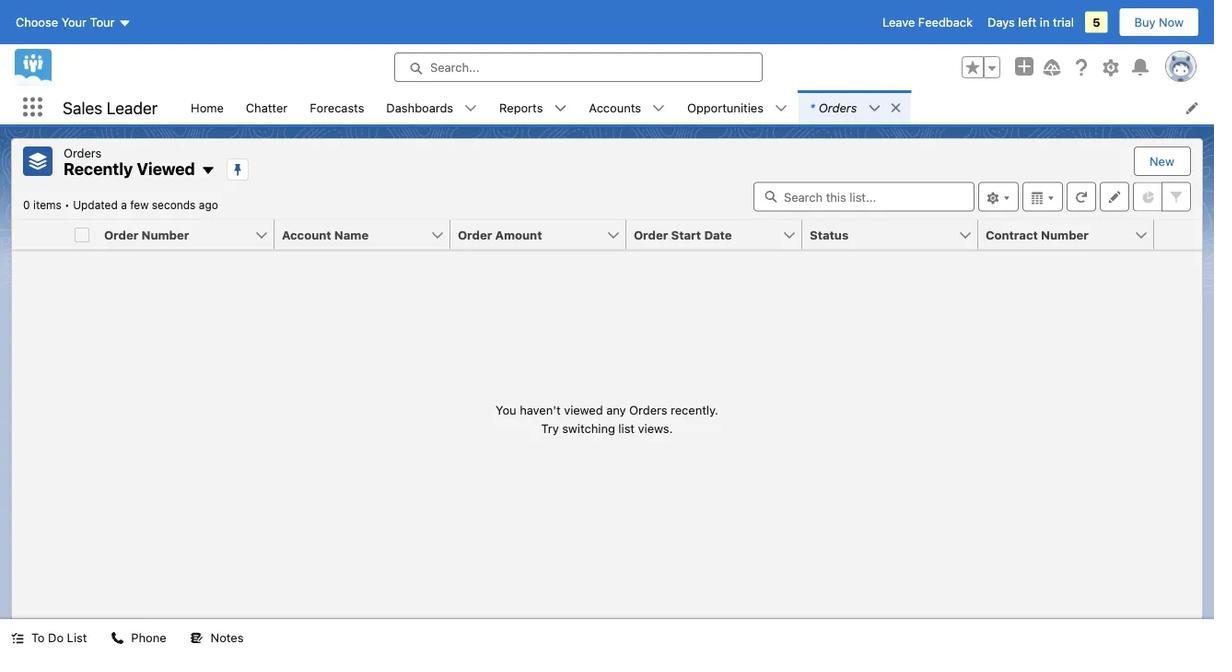 Task type: describe. For each thing, give the bounding box(es) containing it.
contract number
[[986, 228, 1089, 241]]

days left in trial
[[988, 15, 1074, 29]]

0
[[23, 199, 30, 211]]

ago
[[199, 199, 218, 211]]

order amount
[[458, 228, 542, 241]]

notes
[[211, 631, 244, 645]]

choose your tour button
[[15, 7, 132, 37]]

action image
[[1155, 220, 1202, 249]]

order amount element
[[451, 220, 638, 250]]

choose
[[16, 15, 58, 29]]

chatter
[[246, 100, 288, 114]]

do
[[48, 631, 64, 645]]

order start date button
[[627, 220, 782, 249]]

5
[[1093, 15, 1101, 29]]

now
[[1159, 15, 1184, 29]]

switching
[[562, 421, 615, 435]]

account name element
[[275, 220, 462, 250]]

status button
[[803, 220, 958, 249]]

home
[[191, 100, 224, 114]]

to
[[31, 631, 45, 645]]

Search Recently Viewed list view. search field
[[754, 182, 975, 211]]

item number element
[[12, 220, 67, 250]]

recently viewed
[[64, 159, 195, 179]]

leave
[[883, 15, 915, 29]]

none search field inside "recently viewed|orders|list view" element
[[754, 182, 975, 211]]

leave feedback
[[883, 15, 973, 29]]

account name button
[[275, 220, 430, 249]]

accounts list item
[[578, 90, 676, 124]]

recently viewed|orders|list view element
[[11, 138, 1203, 619]]

list item containing *
[[799, 90, 911, 124]]

contract number button
[[979, 220, 1134, 249]]

opportunities link
[[676, 90, 775, 124]]

orders inside list
[[819, 100, 857, 114]]

viewed
[[564, 403, 603, 417]]

reports link
[[488, 90, 554, 124]]

account name
[[282, 228, 369, 241]]

in
[[1040, 15, 1050, 29]]

new button
[[1135, 147, 1190, 175]]

search...
[[430, 60, 480, 74]]

name
[[334, 228, 369, 241]]

updated
[[73, 199, 118, 211]]

choose your tour
[[16, 15, 115, 29]]

tour
[[90, 15, 115, 29]]

sales
[[63, 97, 103, 117]]

contract
[[986, 228, 1038, 241]]

dashboards list item
[[375, 90, 488, 124]]

order start date element
[[627, 220, 814, 250]]

*
[[810, 100, 815, 114]]

cell inside "recently viewed|orders|list view" element
[[67, 220, 97, 250]]

reports list item
[[488, 90, 578, 124]]

orders inside you haven't viewed any orders recently. try switching list views.
[[629, 403, 668, 417]]

text default image inside reports list item
[[554, 102, 567, 115]]

your
[[61, 15, 87, 29]]

number for order number
[[141, 228, 189, 241]]

you
[[496, 403, 517, 417]]

accounts
[[589, 100, 641, 114]]

opportunities
[[687, 100, 764, 114]]

order for order number
[[104, 228, 138, 241]]

sales leader
[[63, 97, 158, 117]]

to do list button
[[0, 619, 98, 656]]

status element
[[803, 220, 990, 250]]

items
[[33, 199, 62, 211]]



Task type: vqa. For each thing, say whether or not it's contained in the screenshot.
Phone
yes



Task type: locate. For each thing, give the bounding box(es) containing it.
days
[[988, 15, 1015, 29]]

None search field
[[754, 182, 975, 211]]

0 horizontal spatial order
[[104, 228, 138, 241]]

notes button
[[179, 619, 255, 656]]

3 order from the left
[[634, 228, 668, 241]]

amount
[[495, 228, 542, 241]]

feedback
[[919, 15, 973, 29]]

order
[[104, 228, 138, 241], [458, 228, 492, 241], [634, 228, 668, 241]]

phone
[[131, 631, 166, 645]]

text default image left *
[[775, 102, 788, 115]]

text default image left phone
[[111, 632, 124, 645]]

list
[[67, 631, 87, 645]]

text default image inside "recently viewed|orders|list view" element
[[201, 163, 215, 178]]

contract number element
[[979, 220, 1166, 250]]

recently
[[64, 159, 133, 179]]

leave feedback link
[[883, 15, 973, 29]]

text default image inside opportunities list item
[[775, 102, 788, 115]]

order number button
[[97, 220, 254, 249]]

account
[[282, 228, 331, 241]]

opportunities list item
[[676, 90, 799, 124]]

order for order amount
[[458, 228, 492, 241]]

status containing you haven't viewed any orders recently.
[[496, 401, 719, 437]]

order left start on the right
[[634, 228, 668, 241]]

* orders
[[810, 100, 857, 114]]

orders
[[819, 100, 857, 114], [64, 146, 102, 159], [629, 403, 668, 417]]

try
[[541, 421, 559, 435]]

1 order from the left
[[104, 228, 138, 241]]

you haven't viewed any orders recently. try switching list views.
[[496, 403, 719, 435]]

item number image
[[12, 220, 67, 249]]

1 horizontal spatial order
[[458, 228, 492, 241]]

new
[[1150, 154, 1175, 168]]

left
[[1019, 15, 1037, 29]]

recently.
[[671, 403, 719, 417]]

any
[[606, 403, 626, 417]]

text default image left the notes
[[190, 632, 203, 645]]

date
[[704, 228, 732, 241]]

0 horizontal spatial number
[[141, 228, 189, 241]]

phone button
[[100, 619, 177, 656]]

•
[[65, 199, 70, 211]]

search... button
[[394, 53, 763, 82]]

chatter link
[[235, 90, 299, 124]]

orders up views. at bottom
[[629, 403, 668, 417]]

text default image inside dashboards list item
[[464, 102, 477, 115]]

2 horizontal spatial order
[[634, 228, 668, 241]]

order amount button
[[451, 220, 606, 249]]

buy now
[[1135, 15, 1184, 29]]

order for order start date
[[634, 228, 668, 241]]

few
[[130, 199, 149, 211]]

recently viewed status
[[23, 199, 73, 211]]

list
[[619, 421, 635, 435]]

order number element
[[97, 220, 286, 250]]

status
[[810, 228, 849, 241]]

2 number from the left
[[1041, 228, 1089, 241]]

order inside the order start date button
[[634, 228, 668, 241]]

reports
[[500, 100, 543, 114]]

trial
[[1053, 15, 1074, 29]]

2 vertical spatial orders
[[629, 403, 668, 417]]

to do list
[[31, 631, 87, 645]]

text default image down search...
[[464, 102, 477, 115]]

dashboards link
[[375, 90, 464, 124]]

0 horizontal spatial orders
[[64, 146, 102, 159]]

order left amount
[[458, 228, 492, 241]]

number right "contract"
[[1041, 228, 1089, 241]]

seconds
[[152, 199, 196, 211]]

home link
[[180, 90, 235, 124]]

text default image inside "phone" button
[[111, 632, 124, 645]]

action element
[[1155, 220, 1202, 250]]

text default image
[[889, 101, 902, 114], [554, 102, 567, 115], [652, 102, 665, 115], [868, 102, 881, 115], [201, 163, 215, 178], [11, 632, 24, 645]]

text default image inside "to do list" button
[[11, 632, 24, 645]]

group
[[962, 56, 1001, 78]]

dashboards
[[386, 100, 453, 114]]

text default image inside accounts list item
[[652, 102, 665, 115]]

number down seconds
[[141, 228, 189, 241]]

text default image
[[464, 102, 477, 115], [775, 102, 788, 115], [111, 632, 124, 645], [190, 632, 203, 645]]

order inside order amount button
[[458, 228, 492, 241]]

order number
[[104, 228, 189, 241]]

list containing home
[[180, 90, 1214, 124]]

status
[[496, 401, 719, 437]]

order down 0 items • updated a few seconds ago
[[104, 228, 138, 241]]

order inside the "order number" button
[[104, 228, 138, 241]]

accounts link
[[578, 90, 652, 124]]

start
[[671, 228, 701, 241]]

0 vertical spatial orders
[[819, 100, 857, 114]]

leader
[[107, 97, 158, 117]]

2 order from the left
[[458, 228, 492, 241]]

views.
[[638, 421, 673, 435]]

cell
[[67, 220, 97, 250]]

forecasts
[[310, 100, 364, 114]]

haven't
[[520, 403, 561, 417]]

a
[[121, 199, 127, 211]]

buy now button
[[1119, 7, 1200, 37]]

list item
[[799, 90, 911, 124]]

number
[[141, 228, 189, 241], [1041, 228, 1089, 241]]

orders down 'sales'
[[64, 146, 102, 159]]

list
[[180, 90, 1214, 124]]

text default image inside the "notes" "button"
[[190, 632, 203, 645]]

number for contract number
[[1041, 228, 1089, 241]]

orders right *
[[819, 100, 857, 114]]

order start date
[[634, 228, 732, 241]]

forecasts link
[[299, 90, 375, 124]]

1 horizontal spatial orders
[[629, 403, 668, 417]]

viewed
[[137, 159, 195, 179]]

1 vertical spatial orders
[[64, 146, 102, 159]]

buy
[[1135, 15, 1156, 29]]

1 horizontal spatial number
[[1041, 228, 1089, 241]]

0 items • updated a few seconds ago
[[23, 199, 218, 211]]

1 number from the left
[[141, 228, 189, 241]]

2 horizontal spatial orders
[[819, 100, 857, 114]]



